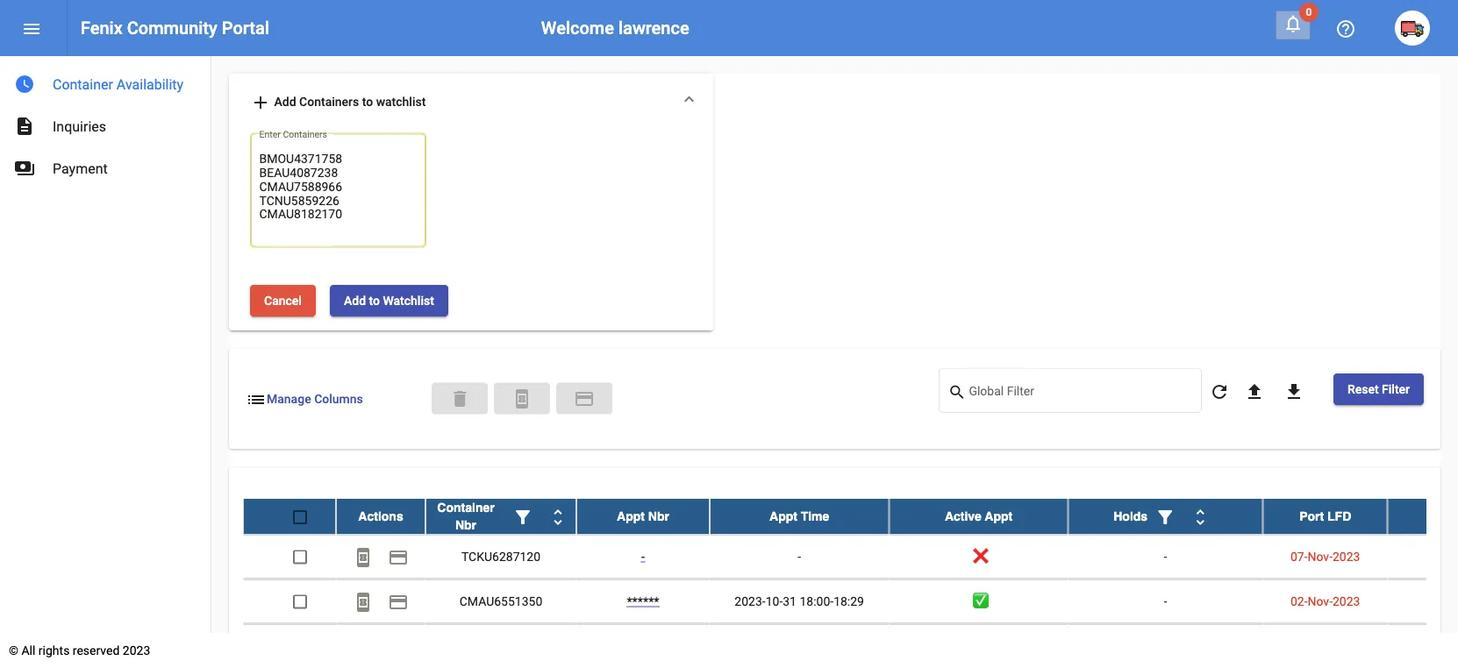 Task type: describe. For each thing, give the bounding box(es) containing it.
active appt column header
[[889, 499, 1068, 534]]

active
[[945, 509, 982, 523]]

lawrence
[[618, 18, 689, 38]]

payment button for tcku6287120
[[381, 539, 416, 574]]

2023 for 07-nov-2023
[[1333, 549, 1360, 564]]

container nbr
[[437, 500, 495, 532]]

filter_alt button for holds
[[1148, 499, 1183, 534]]

10-
[[766, 594, 783, 608]]

no color image inside menu button
[[21, 18, 42, 39]]

containers
[[299, 94, 359, 109]]

payment button for cmau6551350
[[381, 584, 416, 619]]

✅
[[973, 594, 985, 608]]

menu button
[[14, 11, 49, 46]]

2023 for 02-nov-2023
[[1333, 594, 1360, 608]]

no color image inside unfold_more "button"
[[547, 506, 569, 527]]

no color image inside notifications_none "popup button"
[[1283, 13, 1304, 34]]

cmau6551350
[[459, 594, 542, 608]]

31
[[783, 594, 797, 608]]

watchlist
[[383, 293, 434, 308]]

no color image containing unfold_more
[[1190, 506, 1211, 527]]

0 vertical spatial book_online button
[[494, 383, 550, 415]]

1 filter_alt from the left
[[512, 506, 533, 527]]

02-
[[1290, 594, 1308, 608]]

appt for appt time
[[769, 509, 797, 523]]

notifications_none
[[1283, 13, 1304, 34]]

availa
[[1428, 509, 1458, 523]]

appt nbr
[[617, 509, 669, 523]]

3 row from the top
[[243, 579, 1458, 624]]

nov- for 07-
[[1308, 549, 1333, 564]]

appt time
[[769, 509, 829, 523]]

actions column header
[[336, 499, 425, 534]]

fenix community portal
[[81, 18, 269, 38]]

help_outline button
[[1328, 11, 1363, 46]]

rights
[[38, 644, 70, 658]]

2 filter_alt from the left
[[1155, 506, 1176, 527]]

filter_alt button for container nbr
[[505, 499, 540, 534]]

18:29
[[834, 594, 864, 608]]

no color image inside navigation
[[14, 116, 35, 137]]

no color image inside the book_online button
[[353, 547, 374, 568]]

nov- for 02-
[[1308, 594, 1333, 608]]

no color image containing add
[[250, 92, 271, 113]]

holds
[[1114, 509, 1148, 523]]

delete
[[449, 389, 470, 410]]

book_online for cmau6551350
[[353, 591, 374, 613]]

cancel button
[[250, 285, 316, 317]]

port
[[1299, 509, 1324, 523]]

navigation containing watch_later
[[0, 56, 211, 190]]

add inside button
[[344, 293, 366, 308]]

help_outline
[[1335, 18, 1356, 39]]

0 vertical spatial payment button
[[556, 383, 612, 415]]

no color image containing filter_alt
[[512, 506, 533, 527]]

2 column header from the left
[[1068, 499, 1263, 534]]

book_online button for tcku6287120
[[346, 539, 381, 574]]

holds filter_alt
[[1114, 506, 1176, 527]]

no color image containing list
[[246, 389, 267, 410]]

02-nov-2023
[[1290, 594, 1360, 608]]

watch_later
[[14, 74, 35, 95]]

portal
[[222, 18, 269, 38]]

no color image containing watch_later
[[14, 74, 35, 95]]

to inside add add containers to watchlist
[[362, 94, 373, 109]]

book_online for tcku6287120
[[353, 547, 374, 568]]

2 vertical spatial 2023
[[123, 644, 150, 658]]

add to watchlist
[[344, 293, 434, 308]]

columns
[[314, 392, 363, 407]]

cancel
[[264, 293, 302, 308]]

community
[[127, 18, 217, 38]]

add add containers to watchlist
[[250, 92, 426, 113]]

no color image containing search
[[948, 382, 969, 403]]

grid containing filter_alt
[[243, 499, 1458, 669]]

lfd
[[1327, 509, 1351, 523]]

appt nbr column header
[[576, 499, 710, 534]]



Task type: locate. For each thing, give the bounding box(es) containing it.
file_upload
[[1244, 381, 1265, 402]]

nbr for container nbr
[[455, 518, 476, 532]]

filter_alt right holds
[[1155, 506, 1176, 527]]

refresh
[[1209, 381, 1230, 402]]

nov- down 07-nov-2023
[[1308, 594, 1333, 608]]

list
[[246, 389, 267, 410]]

©
[[9, 644, 18, 658]]

0 horizontal spatial filter_alt
[[512, 506, 533, 527]]

book_online button for cmau6551350
[[346, 584, 381, 619]]

2 horizontal spatial appt
[[985, 509, 1013, 523]]

1 horizontal spatial filter_alt button
[[1148, 499, 1183, 534]]

payment for cmau6551350
[[388, 591, 409, 613]]

time
[[801, 509, 829, 523]]

0 horizontal spatial container
[[53, 76, 113, 93]]

2023 right 02- at right
[[1333, 594, 1360, 608]]

container availability
[[53, 76, 183, 93]]

1 filter_alt button from the left
[[505, 499, 540, 534]]

1 unfold_more button from the left
[[540, 499, 576, 534]]

0 horizontal spatial nbr
[[455, 518, 476, 532]]

2 vertical spatial book_online
[[353, 591, 374, 613]]

1 vertical spatial to
[[369, 293, 380, 308]]

0 horizontal spatial add
[[274, 94, 296, 109]]

appt time column header
[[710, 499, 889, 534]]

1 vertical spatial container
[[437, 500, 495, 514]]

0 vertical spatial book_online
[[512, 389, 533, 410]]

book_online button
[[494, 383, 550, 415], [346, 539, 381, 574], [346, 584, 381, 619]]

18:00-
[[800, 594, 834, 608]]

4 row from the top
[[243, 624, 1458, 669]]

payment
[[53, 160, 108, 177]]

1 nov- from the top
[[1308, 549, 1333, 564]]

unfold_more button right holds filter_alt
[[1183, 499, 1218, 534]]

1 vertical spatial payment button
[[381, 539, 416, 574]]

fenix
[[81, 18, 123, 38]]

delete button
[[432, 383, 488, 415]]

inquiries
[[53, 118, 106, 135]]

0 horizontal spatial filter_alt button
[[505, 499, 540, 534]]

1 horizontal spatial column header
[[1068, 499, 1263, 534]]

unfold_more left appt nbr
[[547, 506, 569, 527]]

payment for tcku6287120
[[388, 547, 409, 568]]

container
[[53, 76, 113, 93], [437, 500, 495, 514]]

0 vertical spatial add
[[274, 94, 296, 109]]

****** link
[[627, 594, 659, 608]]

no color image inside payment button
[[388, 591, 409, 613]]

active appt
[[945, 509, 1013, 523]]

2 nov- from the top
[[1308, 594, 1333, 608]]

1 vertical spatial nov-
[[1308, 594, 1333, 608]]

delete image
[[449, 389, 470, 410]]

2 filter_alt button from the left
[[1148, 499, 1183, 534]]

file_download
[[1283, 381, 1305, 402]]

container up inquiries
[[53, 76, 113, 93]]

grid
[[243, 499, 1458, 669]]

2023-
[[735, 594, 766, 608]]

reset
[[1348, 382, 1379, 396]]

nbr
[[648, 509, 669, 523], [455, 518, 476, 532]]

file_download button
[[1276, 374, 1312, 409]]

container for availability
[[53, 76, 113, 93]]

welcome
[[541, 18, 614, 38]]

nov- down port lfd column header
[[1308, 549, 1333, 564]]

0 horizontal spatial appt
[[617, 509, 645, 523]]

filter
[[1382, 382, 1410, 396]]

0 vertical spatial nov-
[[1308, 549, 1333, 564]]

container inside row
[[437, 500, 495, 514]]

unfold_more right holds filter_alt
[[1190, 506, 1211, 527]]

column header
[[425, 499, 576, 534], [1068, 499, 1263, 534]]

file_upload button
[[1237, 374, 1272, 409]]

no color image containing book_online
[[353, 547, 374, 568]]

2023 down lfd
[[1333, 549, 1360, 564]]

2023-10-31 18:00-18:29
[[735, 594, 864, 608]]

add inside add add containers to watchlist
[[274, 94, 296, 109]]

row containing filter_alt
[[243, 499, 1458, 535]]

no color image containing file_upload
[[1244, 381, 1265, 402]]

-
[[641, 549, 645, 564], [798, 549, 801, 564], [1164, 549, 1167, 564], [1164, 594, 1167, 608]]

1 column header from the left
[[425, 499, 576, 534]]

tcku6287120
[[461, 549, 540, 564]]

nov-
[[1308, 549, 1333, 564], [1308, 594, 1333, 608]]

unfold_more for holds
[[1190, 506, 1211, 527]]

1 vertical spatial book_online button
[[346, 539, 381, 574]]

1 horizontal spatial filter_alt
[[1155, 506, 1176, 527]]

no color image inside help_outline popup button
[[1335, 18, 1356, 39]]

0 vertical spatial to
[[362, 94, 373, 109]]

payment button
[[556, 383, 612, 415], [381, 539, 416, 574], [381, 584, 416, 619]]

filter_alt button
[[505, 499, 540, 534], [1148, 499, 1183, 534]]

container inside navigation
[[53, 76, 113, 93]]

no color image containing description
[[14, 116, 35, 137]]

actions
[[358, 509, 403, 523]]

2023 right reserved
[[123, 644, 150, 658]]

port lfd
[[1299, 509, 1351, 523]]

unfold_more for container nbr
[[547, 506, 569, 527]]

payment
[[574, 389, 595, 410], [388, 547, 409, 568], [388, 591, 409, 613]]

07-
[[1290, 549, 1308, 564]]

2 appt from the left
[[769, 509, 797, 523]]

manage
[[267, 392, 311, 407]]

0 vertical spatial container
[[53, 76, 113, 93]]

payments
[[14, 158, 35, 179]]

nbr inside column header
[[648, 509, 669, 523]]

no color image inside file_upload button
[[1244, 381, 1265, 402]]

1 horizontal spatial add
[[344, 293, 366, 308]]

cell
[[1388, 535, 1458, 578], [1388, 579, 1458, 623], [243, 624, 336, 668], [336, 624, 425, 668], [425, 624, 576, 668], [576, 624, 710, 668], [710, 624, 889, 668], [889, 624, 1068, 668], [1068, 624, 1263, 668], [1263, 624, 1388, 668], [1388, 624, 1458, 668]]

1 appt from the left
[[617, 509, 645, 523]]

1 horizontal spatial unfold_more
[[1190, 506, 1211, 527]]

0 horizontal spatial column header
[[425, 499, 576, 534]]

- link
[[641, 549, 645, 564]]

reset filter
[[1348, 382, 1410, 396]]

no color image inside refresh button
[[1209, 381, 1230, 402]]

list manage columns
[[246, 389, 363, 410]]

menu
[[21, 18, 42, 39]]

1 vertical spatial book_online
[[353, 547, 374, 568]]

nbr up tcku6287120
[[455, 518, 476, 532]]

container for nbr
[[437, 500, 495, 514]]

no color image
[[21, 18, 42, 39], [1335, 18, 1356, 39], [14, 74, 35, 95], [250, 92, 271, 113], [14, 158, 35, 179], [1209, 381, 1230, 402], [1244, 381, 1265, 402], [1283, 381, 1305, 402], [948, 382, 969, 403], [512, 389, 533, 410], [574, 389, 595, 410], [512, 506, 533, 527], [1190, 506, 1211, 527], [388, 547, 409, 568], [353, 591, 374, 613]]

add to watchlist button
[[330, 285, 448, 317]]

07-nov-2023
[[1290, 549, 1360, 564]]

2 row from the top
[[243, 535, 1458, 579]]

0 horizontal spatial unfold_more
[[547, 506, 569, 527]]

2 vertical spatial book_online button
[[346, 584, 381, 619]]

no color image containing menu
[[21, 18, 42, 39]]

availa column header
[[1388, 499, 1458, 534]]

appt up - 'link'
[[617, 509, 645, 523]]

unfold_more
[[547, 506, 569, 527], [1190, 506, 1211, 527]]

2 vertical spatial payment
[[388, 591, 409, 613]]

1 horizontal spatial nbr
[[648, 509, 669, 523]]

1 vertical spatial 2023
[[1333, 594, 1360, 608]]

1 horizontal spatial appt
[[769, 509, 797, 523]]

None text field
[[259, 150, 417, 237]]

1 vertical spatial add
[[344, 293, 366, 308]]

no color image containing notifications_none
[[1283, 13, 1304, 34]]

row
[[243, 499, 1458, 535], [243, 535, 1458, 579], [243, 579, 1458, 624], [243, 624, 1458, 669]]

2 vertical spatial payment button
[[381, 584, 416, 619]]

refresh button
[[1202, 374, 1237, 409]]

© all rights reserved 2023
[[9, 644, 150, 658]]

filter_alt up tcku6287120
[[512, 506, 533, 527]]

no color image containing refresh
[[1209, 381, 1230, 402]]

availability
[[117, 76, 183, 93]]

appt for appt nbr
[[617, 509, 645, 523]]

no color image containing help_outline
[[1335, 18, 1356, 39]]

to
[[362, 94, 373, 109], [369, 293, 380, 308]]

unfold_more button up tcku6287120
[[540, 499, 576, 534]]

all
[[21, 644, 35, 658]]

unfold_more button for container nbr
[[540, 499, 576, 534]]

nbr for appt nbr
[[648, 509, 669, 523]]

navigation
[[0, 56, 211, 190]]

appt
[[617, 509, 645, 523], [769, 509, 797, 523], [985, 509, 1013, 523]]

watchlist
[[376, 94, 426, 109]]

no color image containing payment
[[388, 591, 409, 613]]

no color image
[[1283, 13, 1304, 34], [14, 116, 35, 137], [246, 389, 267, 410], [547, 506, 569, 527], [1155, 506, 1176, 527], [353, 547, 374, 568], [388, 591, 409, 613]]

welcome lawrence
[[541, 18, 689, 38]]

2023
[[1333, 549, 1360, 564], [1333, 594, 1360, 608], [123, 644, 150, 658]]

no color image containing filter_alt
[[1155, 506, 1176, 527]]

filter_alt
[[512, 506, 533, 527], [1155, 506, 1176, 527]]

no color image containing payments
[[14, 158, 35, 179]]

search
[[948, 383, 966, 401]]

no color image containing file_download
[[1283, 381, 1305, 402]]

1 horizontal spatial container
[[437, 500, 495, 514]]

******
[[627, 594, 659, 608]]

1 horizontal spatial unfold_more button
[[1183, 499, 1218, 534]]

2 unfold_more button from the left
[[1183, 499, 1218, 534]]

port lfd column header
[[1263, 499, 1388, 534]]

0 vertical spatial payment
[[574, 389, 595, 410]]

nbr inside container nbr
[[455, 518, 476, 532]]

add right add on the top
[[274, 94, 296, 109]]

reserved
[[73, 644, 120, 658]]

nbr up the ****** "link"
[[648, 509, 669, 523]]

1 unfold_more from the left
[[547, 506, 569, 527]]

appt right active
[[985, 509, 1013, 523]]

container up tcku6287120
[[437, 500, 495, 514]]

add left watchlist
[[344, 293, 366, 308]]

2 unfold_more from the left
[[1190, 506, 1211, 527]]

add
[[274, 94, 296, 109], [344, 293, 366, 308]]

no color image inside file_download button
[[1283, 381, 1305, 402]]

0 vertical spatial 2023
[[1333, 549, 1360, 564]]

book_online
[[512, 389, 533, 410], [353, 547, 374, 568], [353, 591, 374, 613]]

appt inside column header
[[985, 509, 1013, 523]]

1 vertical spatial payment
[[388, 547, 409, 568]]

unfold_more button for holds
[[1183, 499, 1218, 534]]

1 row from the top
[[243, 499, 1458, 535]]

❌
[[973, 549, 985, 564]]

unfold_more button
[[540, 499, 576, 534], [1183, 499, 1218, 534]]

0 horizontal spatial unfold_more button
[[540, 499, 576, 534]]

reset filter button
[[1333, 374, 1424, 405]]

no color image containing unfold_more
[[547, 506, 569, 527]]

notifications_none button
[[1276, 11, 1311, 40]]

description
[[14, 116, 35, 137]]

Global Watchlist Filter field
[[969, 387, 1193, 401]]

to inside button
[[369, 293, 380, 308]]

add
[[250, 92, 271, 113]]

appt left time
[[769, 509, 797, 523]]

3 appt from the left
[[985, 509, 1013, 523]]



Task type: vqa. For each thing, say whether or not it's contained in the screenshot.
-
yes



